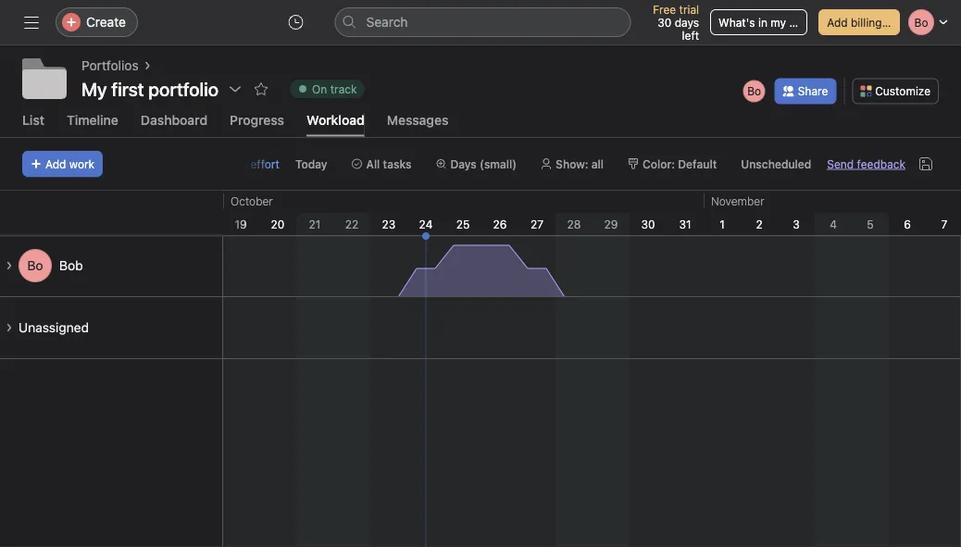 Task type: describe. For each thing, give the bounding box(es) containing it.
23
[[382, 218, 396, 231]]

3
[[793, 218, 800, 231]]

unassigned
[[19, 320, 89, 335]]

info
[[886, 16, 905, 29]]

create
[[86, 14, 126, 30]]

today button
[[287, 151, 336, 177]]

customize button
[[853, 78, 940, 104]]

19
[[235, 218, 247, 231]]

color: default
[[643, 157, 717, 170]]

workload link
[[307, 112, 365, 137]]

progress
[[230, 112, 285, 127]]

on track
[[312, 82, 357, 95]]

(small)
[[480, 157, 517, 170]]

workload
[[307, 112, 365, 127]]

what's in my trial? button
[[711, 9, 816, 35]]

add for add billing info
[[828, 16, 848, 29]]

trial?
[[790, 16, 816, 29]]

1
[[720, 218, 725, 231]]

portfolios
[[82, 58, 139, 73]]

days
[[451, 157, 477, 170]]

timeline
[[67, 112, 119, 127]]

show: all button
[[533, 151, 613, 177]]

bob
[[59, 258, 83, 273]]

create button
[[56, 7, 138, 37]]

27
[[531, 218, 544, 231]]

share button
[[775, 78, 837, 104]]

days (small) button
[[428, 151, 525, 177]]

in
[[759, 16, 768, 29]]

today
[[295, 157, 328, 170]]

what's in my trial?
[[719, 16, 816, 29]]

search list box
[[335, 7, 632, 37]]

show:
[[556, 157, 589, 170]]

0 horizontal spatial 30
[[642, 218, 656, 231]]

4
[[830, 218, 838, 231]]

color: default button
[[620, 151, 726, 177]]

all tasks
[[367, 157, 412, 170]]

send
[[828, 157, 855, 170]]

on track button
[[282, 76, 373, 102]]

all tasks button
[[343, 151, 420, 177]]

list link
[[22, 112, 44, 137]]

feedback
[[858, 157, 906, 170]]

24
[[419, 218, 433, 231]]

unscheduled button
[[733, 151, 820, 177]]

add billing info button
[[819, 9, 905, 35]]

26
[[493, 218, 507, 231]]

days (small)
[[451, 157, 517, 170]]

progress link
[[230, 112, 285, 137]]

color:
[[643, 157, 676, 170]]

add work
[[45, 157, 95, 170]]

add for add effort
[[227, 157, 247, 170]]

28
[[568, 218, 581, 231]]

all
[[592, 157, 604, 170]]

all
[[367, 157, 380, 170]]

list
[[22, 112, 44, 127]]



Task type: vqa. For each thing, say whether or not it's contained in the screenshot.
'0' button for Completed tasks
no



Task type: locate. For each thing, give the bounding box(es) containing it.
add left effort
[[227, 157, 247, 170]]

my first portfolio
[[82, 78, 219, 100]]

20
[[271, 218, 285, 231]]

31
[[680, 218, 692, 231]]

5
[[868, 218, 874, 231]]

1 horizontal spatial add
[[227, 157, 247, 170]]

22
[[345, 218, 359, 231]]

29
[[605, 218, 618, 231]]

0 horizontal spatial add
[[45, 157, 66, 170]]

november
[[712, 194, 765, 207]]

my
[[82, 78, 107, 100]]

save layout as default image
[[919, 156, 934, 171]]

track
[[331, 82, 357, 95]]

send feedback link
[[828, 155, 906, 172]]

add billing info
[[828, 16, 905, 29]]

timeline link
[[67, 112, 119, 137]]

billing
[[852, 16, 883, 29]]

my
[[771, 16, 787, 29]]

unscheduled
[[741, 157, 812, 170]]

bo
[[748, 85, 762, 98], [27, 258, 43, 273]]

portfolios link
[[82, 56, 139, 76]]

add left work
[[45, 157, 66, 170]]

search button
[[335, 7, 632, 37]]

add left billing
[[828, 16, 848, 29]]

on
[[312, 82, 327, 95]]

messages link
[[387, 112, 449, 137]]

7
[[942, 218, 948, 231]]

dashboard
[[141, 112, 208, 127]]

expand sidebar image
[[24, 15, 39, 30]]

effort
[[251, 157, 280, 170]]

show options image
[[228, 82, 243, 96]]

0 horizontal spatial bo
[[27, 258, 43, 273]]

21
[[309, 218, 321, 231]]

days
[[675, 16, 700, 29]]

30 right 29
[[642, 218, 656, 231]]

share
[[798, 85, 829, 98]]

work
[[69, 157, 95, 170]]

left
[[682, 29, 700, 42]]

30 inside free trial 30 days left
[[658, 16, 672, 29]]

add to starred image
[[254, 82, 269, 96]]

customize
[[876, 85, 931, 98]]

1 vertical spatial bo
[[27, 258, 43, 273]]

tasks
[[383, 157, 412, 170]]

bo left share button
[[748, 85, 762, 98]]

2 horizontal spatial add
[[828, 16, 848, 29]]

30 left days
[[658, 16, 672, 29]]

1 vertical spatial 30
[[642, 218, 656, 231]]

october
[[231, 194, 273, 207]]

1 horizontal spatial 30
[[658, 16, 672, 29]]

history image
[[289, 15, 304, 30]]

0 vertical spatial bo
[[748, 85, 762, 98]]

dashboard link
[[141, 112, 208, 137]]

1 horizontal spatial bo
[[748, 85, 762, 98]]

25
[[457, 218, 470, 231]]

add effort
[[227, 157, 280, 170]]

send feedback
[[828, 157, 906, 170]]

add work button
[[22, 151, 103, 177]]

what's
[[719, 16, 756, 29]]

messages
[[387, 112, 449, 127]]

default
[[679, 157, 717, 170]]

2
[[756, 218, 763, 231]]

add for add work
[[45, 157, 66, 170]]

6
[[905, 218, 912, 231]]

free trial 30 days left
[[653, 3, 700, 42]]

free
[[653, 3, 677, 16]]

30
[[658, 16, 672, 29], [642, 218, 656, 231]]

0 vertical spatial 30
[[658, 16, 672, 29]]

add
[[828, 16, 848, 29], [45, 157, 66, 170], [227, 157, 247, 170]]

show: all
[[556, 157, 604, 170]]

add effort button
[[227, 157, 280, 170]]

search
[[367, 14, 408, 30]]

bo left bob
[[27, 258, 43, 273]]

trial
[[680, 3, 700, 16]]

first portfolio
[[111, 78, 219, 100]]



